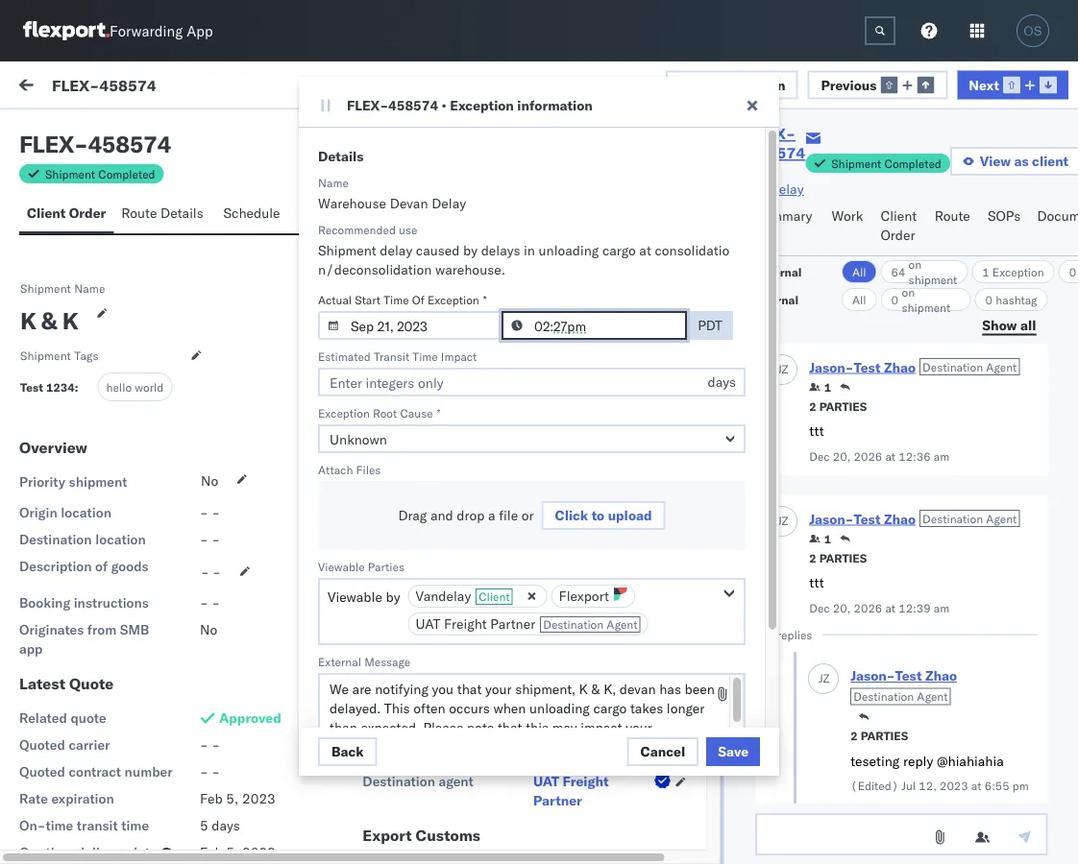 Task type: describe. For each thing, give the bounding box(es) containing it.
drag
[[398, 507, 427, 524]]

viewable for viewable parties
[[318, 560, 365, 574]]

pm
[[1012, 780, 1029, 794]]

pm right the 6:39
[[484, 656, 504, 673]]

20, for dec 20, 2026, 12:35 am pst
[[395, 310, 415, 327]]

internal for internal (0)
[[129, 122, 176, 139]]

parties for ttt dec 20, 2026 at 12:39 am
[[819, 552, 867, 566]]

work for my
[[55, 74, 105, 100]]

zhao inside jason-test zhao destination agent
[[925, 668, 957, 685]]

0 for 0 hashtag
[[985, 293, 992, 307]]

flexport button
[[551, 585, 635, 608]]

internal for internal
[[755, 293, 799, 307]]

20, inside the ttt dec 20, 2026 at 12:39 am
[[832, 602, 850, 616]]

agent for origin agent
[[404, 727, 439, 744]]

back
[[332, 744, 364, 761]]

on-time delivery date
[[19, 845, 157, 862]]

consignee
[[363, 578, 429, 594]]

origin for origin agent
[[363, 727, 401, 744]]

0 horizontal spatial client order button
[[19, 196, 114, 234]]

latest quote
[[19, 675, 114, 694]]

message button
[[135, 62, 232, 113]]

agent inside uat freight partner destination agent
[[607, 618, 637, 632]]

pm right customs
[[484, 829, 504, 846]]

back button
[[318, 738, 377, 767]]

2 for teseting reply @hiahiahia (edited)  jul 12, 2023 at 6:55 pm
[[850, 730, 857, 744]]

1 horizontal spatial shipment completed
[[831, 156, 942, 171]]

shipper
[[363, 658, 411, 675]]

warehouse.
[[435, 261, 505, 278]]

cause
[[400, 406, 433, 420]]

(0) for internal (0)
[[179, 122, 204, 139]]

as
[[1014, 153, 1029, 170]]

(edited)
[[850, 780, 898, 794]]

recommended use shipment delay caused by delays in unloading cargo at consolidatio n/deconsolidation warehouse.
[[318, 222, 730, 278]]

devan
[[390, 195, 428, 212]]

message list
[[223, 122, 307, 139]]

flex- 458574 up 64
[[830, 223, 920, 240]]

uat for uat freight partner
[[533, 774, 559, 790]]

all button for 0
[[842, 288, 877, 311]]

0 vertical spatial no
[[245, 79, 263, 96]]

2026 for ttt dec 20, 2026 at 12:36 am
[[853, 450, 882, 464]]

8 jason-test zhao from the top
[[93, 813, 195, 830]]

@ for @ linjia test
[[58, 760, 69, 777]]

at inside teseting reply @hiahiahia (edited)  jul 12, 2023 at 6:55 pm
[[971, 780, 981, 794]]

file
[[499, 507, 518, 524]]

flex- 458574 link
[[748, 124, 806, 162]]

test right hello
[[136, 381, 161, 398]]

12:33
[[460, 396, 498, 413]]

forwarding app
[[110, 22, 213, 40]]

flex- 458574 down 'ttt dec 20, 2026 at 12:36 am'
[[830, 483, 920, 500]]

test up number
[[136, 727, 161, 744]]

test down number
[[136, 813, 161, 830]]

test down smb
[[136, 640, 161, 657]]

flex- left 0 on shipment
[[830, 310, 870, 327]]

location for origin location
[[61, 505, 111, 521]]

at inside the ttt dec 20, 2026 at 12:39 am
[[885, 602, 895, 616]]

information
[[517, 97, 593, 114]]

flex- right my
[[52, 75, 99, 94]]

1 vertical spatial file
[[585, 135, 608, 151]]

0 horizontal spatial order
[[69, 205, 106, 222]]

click to upload
[[555, 507, 652, 524]]

1234
[[46, 381, 75, 395]]

4 resize handle column header from the left
[[1029, 160, 1052, 865]]

jason- down expiration
[[93, 813, 136, 830]]

0 horizontal spatial *
[[437, 406, 441, 420]]

flex- down the ttt dec 20, 2026 at 12:39 am
[[830, 656, 870, 673]]

upload document button
[[310, 129, 547, 158]]

pdt
[[698, 317, 723, 334]]

jason- inside jason-test zhao destination agent
[[850, 668, 895, 685]]

ttttt
[[58, 847, 82, 863]]

exception right •
[[450, 97, 514, 114]]

jason- up 'ttt dec 20, 2026 at 12:36 am'
[[809, 359, 853, 376]]

on for 64
[[908, 257, 922, 271]]

recommended
[[318, 222, 396, 237]]

agent for destination agent
[[439, 774, 473, 790]]

2026, up the vandelay client
[[419, 569, 457, 586]]

12:36 inside 'ttt dec 20, 2026 at 12:36 am'
[[898, 450, 930, 464]]

am for ttt dec 20, 2026 at 12:36 am
[[933, 450, 949, 464]]

&
[[41, 307, 57, 335]]

flexport international llc
[[517, 727, 628, 763]]

2 test from the top
[[58, 587, 81, 604]]

summary button
[[747, 199, 824, 256]]

parties for teseting reply @hiahiahia (edited)  jul 12, 2023 at 6:55 pm
[[860, 730, 908, 744]]

applied
[[305, 79, 350, 96]]

3 8, from the top
[[395, 829, 407, 846]]

route for route
[[935, 208, 970, 224]]

approved
[[219, 710, 281, 727]]

8
[[767, 628, 774, 643]]

client for client order button to the left
[[27, 205, 66, 222]]

schedule button
[[216, 196, 291, 234]]

description of goods
[[19, 558, 149, 575]]

pm up the vandelay client
[[493, 569, 513, 586]]

app
[[187, 22, 213, 40]]

0 vertical spatial 12:36
[[460, 223, 498, 240]]

Unknown text field
[[318, 425, 746, 454]]

am for 12:33
[[501, 396, 522, 413]]

time for start
[[384, 293, 409, 307]]

0 vertical spatial details
[[318, 148, 364, 165]]

on for 0
[[901, 285, 914, 299]]

dec inside the ttt dec 20, 2026 at 12:39 am
[[809, 602, 829, 616]]

0 vertical spatial exception
[[723, 76, 786, 93]]

flex- right summary button
[[830, 223, 870, 240]]

next
[[969, 76, 999, 93]]

1 vertical spatial name
[[74, 281, 105, 295]]

1 vertical spatial exception
[[611, 135, 674, 151]]

on- for on-time transit time
[[19, 818, 46, 835]]

am for ttt dec 20, 2026 at 12:39 am
[[933, 602, 949, 616]]

1 button for ttt dec 20, 2026 at 12:36 am
[[809, 380, 831, 395]]

smb
[[120, 622, 149, 639]]

work for related
[[874, 167, 899, 181]]

6 jason-test zhao from the top
[[93, 640, 195, 657]]

external for external (0)
[[31, 122, 81, 139]]

pm up "file"
[[493, 483, 513, 500]]

flex-458574
[[52, 75, 156, 94]]

ttt dec 20, 2026 at 12:36 am
[[809, 423, 949, 464]]

jason- down destination location
[[93, 554, 136, 571]]

1 horizontal spatial *
[[483, 293, 487, 307]]

upload
[[324, 134, 370, 151]]

caused
[[416, 242, 460, 259]]

save
[[718, 744, 749, 761]]

use
[[399, 222, 417, 237]]

shipment up the &
[[20, 281, 71, 295]]

at inside 'ttt dec 20, 2026 at 12:36 am'
[[885, 450, 895, 464]]

2026, left "12:33"
[[419, 396, 457, 413]]

quoted contract number
[[19, 764, 173, 781]]

dec 8, 2026, 6:39 pm pst
[[367, 656, 532, 673]]

-- : -- -- text field
[[502, 311, 687, 340]]

vandelay client
[[416, 588, 510, 605]]

2 feb 5, 2023 from the top
[[200, 845, 276, 862]]

partner for uat freight partner
[[533, 793, 582, 810]]

1 horizontal spatial file
[[696, 76, 719, 93]]

on-time transit time
[[19, 818, 149, 835]]

test down 12:39
[[895, 668, 922, 685]]

dates
[[363, 438, 405, 457]]

attach files
[[318, 463, 381, 477]]

2026, down of
[[419, 310, 457, 327]]

viewable parties
[[318, 560, 405, 574]]

jason- up origin location
[[93, 468, 136, 484]]

parties for ttt dec 20, 2026 at 12:36 am
[[819, 400, 867, 414]]

test down the internal (0) "button"
[[136, 208, 161, 225]]

on- for on-time delivery date
[[19, 845, 46, 862]]

warehouse
[[318, 195, 386, 212]]

work
[[832, 208, 863, 224]]

shipment for 64 on shipment
[[908, 272, 957, 287]]

transit
[[374, 349, 410, 364]]

exception up dec 20, 2026, 12:35 am pst
[[428, 293, 479, 307]]

test up 'world'
[[136, 295, 161, 311]]

2 5, from the top
[[226, 845, 239, 862]]

click
[[555, 507, 588, 524]]

sops button
[[980, 199, 1030, 256]]

5 jason-test zhao from the top
[[93, 554, 195, 571]]

to
[[592, 507, 605, 524]]

client-
[[363, 542, 416, 561]]

0 horizontal spatial client order
[[27, 205, 106, 222]]

show
[[982, 317, 1017, 333]]

ttt dec 20, 2026 at 12:39 am
[[809, 575, 949, 616]]

0 horizontal spatial completed
[[98, 167, 155, 181]]

originates from smb app
[[19, 622, 149, 658]]

1 horizontal spatial completed
[[884, 156, 942, 171]]

message up internal (0)
[[143, 79, 199, 96]]

0 horizontal spatial parties
[[368, 560, 405, 574]]

reply
[[903, 753, 933, 770]]

flex- down '(edited)'
[[830, 829, 870, 846]]

flex
[[19, 130, 74, 159]]

test right linjia
[[110, 760, 137, 777]]

flex- 458574 up 'ttt dec 20, 2026 at 12:36 am'
[[830, 396, 920, 413]]

of
[[412, 293, 425, 307]]

2 for ttt dec 20, 2026 at 12:39 am
[[809, 552, 816, 566]]

0 vertical spatial delivery
[[405, 505, 455, 521]]

actual
[[318, 293, 352, 307]]

dec 20, 2026, 12:36 am pst
[[367, 223, 549, 240]]

quoted for quoted contract number
[[19, 764, 65, 781]]

1 vertical spatial no
[[201, 473, 218, 490]]

shipment down flex
[[45, 167, 95, 181]]

--
[[544, 504, 561, 520]]

of
[[95, 558, 108, 575]]

flex- up 'ttt dec 20, 2026 at 12:36 am'
[[830, 396, 870, 413]]

message down "flex - 458574"
[[60, 167, 106, 181]]

dec inside 'ttt dec 20, 2026 at 12:36 am'
[[809, 450, 829, 464]]

1 horizontal spatial client order button
[[873, 199, 927, 256]]

1 6:38 from the top
[[452, 742, 481, 759]]

tao
[[72, 674, 94, 690]]

shipment inside recommended use shipment delay caused by delays in unloading cargo at consolidatio n/deconsolidation warehouse.
[[318, 242, 376, 259]]

quoted carrier
[[19, 737, 110, 754]]

test right the of
[[136, 554, 161, 571]]

jason- down from
[[93, 640, 136, 657]]

message down seller
[[364, 655, 410, 669]]

docum button
[[1030, 199, 1078, 256]]

from
[[87, 622, 117, 639]]

date for target delivery date
[[458, 505, 486, 521]]

1 horizontal spatial parties
[[501, 542, 554, 561]]

1 vertical spatial file exception
[[585, 135, 674, 151]]

related for related work item/shipment
[[831, 167, 871, 181]]

jason-test zhao destination agent for ttt dec 20, 2026 at 12:39 am
[[809, 511, 1016, 528]]

shipment up work
[[831, 156, 881, 171]]

view as client
[[980, 153, 1069, 170]]

test right the 'priority shipment'
[[136, 468, 161, 484]]

2026, up destination agent
[[411, 742, 448, 759]]

2023 inside teseting reply @hiahiahia (edited)  jul 12, 2023 at 6:55 pm
[[939, 780, 968, 794]]

2 parties button for teseting reply @hiahiahia (edited)  jul 12, 2023 at 6:55 pm
[[850, 728, 908, 745]]

shipment up test 1234 :
[[20, 348, 71, 363]]

international
[[517, 747, 601, 763]]

flex- 458574 up vandelay link
[[748, 124, 806, 162]]

liu
[[98, 674, 119, 690]]

jan
[[544, 473, 564, 490]]

documents
[[341, 205, 410, 222]]

cargo ready date
[[363, 474, 469, 491]]

upload document
[[324, 134, 440, 151]]

6:39
[[452, 656, 481, 673]]

flexport for flexport international llc
[[517, 727, 571, 744]]

contract
[[69, 764, 121, 781]]

3 resize handle column header from the left
[[798, 160, 821, 865]]

jason- down "flex - 458574"
[[93, 208, 136, 225]]

flex - 458574
[[19, 130, 171, 159]]

MMM D, YYYY text field
[[318, 311, 504, 340]]

am for 12:35
[[501, 310, 522, 327]]

8 replies
[[767, 628, 812, 643]]

2 parties for ttt dec 20, 2026 at 12:39 am
[[809, 552, 867, 566]]

2 17, from the top
[[395, 569, 415, 586]]

exception up hashtag
[[992, 265, 1044, 279]]

flex- 458574 up '(edited)'
[[830, 742, 920, 759]]

1 vertical spatial by
[[386, 589, 400, 606]]

test up 'ttt dec 20, 2026 at 12:36 am'
[[853, 359, 880, 376]]

test left 1234
[[20, 381, 43, 395]]

os button
[[1011, 9, 1055, 53]]

2026, up caused
[[419, 223, 457, 240]]

flex- 458574 down '(edited)'
[[830, 829, 920, 846]]

2026, up and
[[419, 483, 457, 500]]

flex- down 'ttt dec 20, 2026 at 12:36 am'
[[830, 483, 870, 500]]

click to upload button
[[542, 502, 666, 530]]



Task type: locate. For each thing, give the bounding box(es) containing it.
jason- up @ linjia test
[[93, 727, 136, 744]]

shipment completed down "flex - 458574"
[[45, 167, 155, 181]]

ttt inside 'ttt dec 20, 2026 at 12:36 am'
[[809, 423, 824, 440]]

0 vertical spatial agent
[[404, 727, 439, 744]]

client order button down flex
[[19, 196, 114, 234]]

2026, left the 6:39
[[411, 656, 448, 673]]

1 vertical spatial 6:38
[[452, 829, 481, 846]]

jason-test zhao down tags
[[93, 381, 195, 398]]

@ for @ tao liu
[[58, 674, 69, 690]]

1 2026 from the top
[[853, 450, 882, 464]]

0 vertical spatial forwarding
[[110, 22, 183, 40]]

dec 17, 2026, 6:47 pm pst
[[367, 483, 540, 500], [367, 569, 540, 586]]

overview
[[19, 438, 87, 457]]

route down item/shipment
[[935, 208, 970, 224]]

1 vertical spatial 5,
[[226, 845, 239, 862]]

2 6:47 from the top
[[460, 569, 489, 586]]

1 vertical spatial all
[[852, 293, 866, 307]]

1 (0) from the left
[[85, 122, 110, 139]]

forwarding for forwarding agents
[[363, 692, 446, 711]]

route inside button
[[935, 208, 970, 224]]

1 horizontal spatial uat
[[533, 774, 559, 790]]

messages
[[429, 205, 490, 222]]

17, down "client-" at the bottom left of the page
[[395, 569, 415, 586]]

458574
[[99, 75, 156, 94], [388, 97, 438, 114], [88, 130, 171, 159], [748, 143, 806, 162], [870, 223, 920, 240], [870, 310, 920, 327], [870, 396, 920, 413], [870, 483, 920, 500], [870, 656, 920, 673], [870, 742, 920, 759], [870, 829, 920, 846]]

0 for 0
[[1069, 265, 1076, 279]]

0 horizontal spatial external
[[31, 122, 81, 139]]

(0) inside external (0) button
[[85, 122, 110, 139]]

1 horizontal spatial 0
[[985, 293, 992, 307]]

12:35
[[460, 310, 498, 327]]

all for 64
[[852, 265, 866, 279]]

viewable for viewable by
[[328, 589, 382, 606]]

origin agent
[[363, 727, 439, 744]]

1 up 0 hashtag
[[982, 265, 989, 279]]

Enter integers only number field
[[318, 368, 746, 397]]

0 up show
[[985, 293, 992, 307]]

list
[[283, 122, 307, 139]]

2 vertical spatial jason-test zhao button
[[850, 668, 957, 685]]

0 vertical spatial work
[[55, 74, 105, 100]]

internal (0)
[[129, 122, 204, 139]]

2 all from the top
[[852, 293, 866, 307]]

1 vertical spatial 2
[[809, 552, 816, 566]]

name up k & k
[[74, 281, 105, 295]]

0 horizontal spatial internal
[[129, 122, 176, 139]]

2 up 'ttt dec 20, 2026 at 12:36 am'
[[809, 400, 816, 414]]

client up uat freight partner destination agent
[[479, 590, 510, 604]]

freight for uat freight partner destination agent
[[444, 616, 487, 633]]

hashtag
[[995, 293, 1037, 307]]

time down on-time transit time
[[46, 845, 73, 862]]

am inside 'ttt dec 20, 2026 at 12:36 am'
[[933, 450, 949, 464]]

external
[[31, 122, 81, 139], [755, 265, 802, 279], [318, 655, 361, 669]]

1 vertical spatial all button
[[842, 288, 877, 311]]

by up "warehouse." on the left
[[463, 242, 478, 259]]

work button
[[824, 199, 873, 256]]

0 vertical spatial *
[[483, 293, 487, 307]]

1 for ttt dec 20, 2026 at 12:39 am
[[824, 532, 831, 547]]

external down my work
[[31, 122, 81, 139]]

parties down or at left
[[501, 542, 554, 561]]

2 for ttt dec 20, 2026 at 12:36 am
[[809, 400, 816, 414]]

20, for dec 20, 2026, 12:33 am pst
[[395, 396, 415, 413]]

feb 5, 2023 down days
[[200, 845, 276, 862]]

target
[[363, 505, 402, 521]]

0 vertical spatial on-
[[19, 818, 46, 835]]

2
[[809, 400, 816, 414], [809, 552, 816, 566], [850, 730, 857, 744]]

0 vertical spatial viewable
[[318, 560, 365, 574]]

all left 0 on shipment
[[852, 293, 866, 307]]

1 vertical spatial uat
[[533, 774, 559, 790]]

feb
[[200, 791, 223, 808], [200, 845, 223, 862]]

1 button for ttt dec 20, 2026 at 12:39 am
[[809, 532, 831, 547]]

on- left ttttt
[[19, 845, 46, 862]]

2 horizontal spatial client
[[881, 208, 917, 224]]

vandelay for vandelay
[[748, 181, 804, 197]]

1 vertical spatial 2 parties
[[809, 552, 867, 566]]

1 vertical spatial freight
[[563, 774, 609, 790]]

0 vertical spatial name
[[318, 175, 349, 190]]

uat freight partner link
[[533, 773, 675, 811]]

0 vertical spatial jason-test zhao button
[[809, 359, 915, 376]]

1 vertical spatial delivery
[[77, 845, 126, 862]]

0 horizontal spatial work
[[55, 74, 105, 100]]

cargo
[[602, 242, 636, 259]]

Please type here (tag users with @) text field
[[318, 674, 746, 764]]

freight down flexport international llc "link"
[[563, 774, 609, 790]]

0 inside 0 button
[[1069, 265, 1076, 279]]

message list button
[[216, 113, 314, 151]]

flex- 458574 down 64
[[830, 310, 920, 327]]

1 test from the top
[[58, 501, 81, 517]]

shipment up origin location
[[69, 474, 127, 491]]

2 6:38 from the top
[[452, 829, 481, 846]]

jason-test zhao up instructions
[[93, 554, 195, 571]]

destination
[[922, 360, 983, 375], [922, 512, 983, 527], [19, 531, 92, 548], [543, 618, 604, 632], [853, 690, 914, 705], [363, 774, 435, 790]]

1 vertical spatial parties
[[819, 552, 867, 566]]

ttt
[[58, 241, 72, 258], [58, 328, 72, 345], [809, 423, 824, 440], [809, 575, 824, 592]]

jason- up tags
[[93, 295, 136, 311]]

2 parties button for ttt dec 20, 2026 at 12:39 am
[[809, 550, 867, 566]]

-
[[74, 130, 88, 159], [598, 310, 607, 327], [598, 396, 607, 413], [598, 483, 607, 500], [544, 504, 553, 520], [553, 504, 561, 520], [200, 505, 208, 521], [212, 505, 220, 521], [200, 531, 208, 548], [212, 531, 220, 548], [201, 564, 209, 581], [213, 564, 221, 581], [598, 569, 607, 586], [543, 578, 552, 594], [555, 578, 563, 594], [200, 595, 208, 612], [212, 595, 220, 612], [543, 604, 552, 621], [555, 604, 563, 621], [543, 631, 552, 648], [555, 631, 563, 648], [598, 656, 607, 673], [543, 658, 552, 675], [555, 658, 563, 675], [200, 737, 208, 754], [212, 737, 220, 754], [200, 764, 208, 781], [212, 764, 220, 781]]

0 vertical spatial all button
[[842, 260, 877, 283]]

number
[[125, 764, 173, 781]]

(0) for external (0)
[[85, 122, 110, 139]]

quoted up rate
[[19, 764, 65, 781]]

shipment for 0 on shipment
[[901, 300, 950, 315]]

2 vertical spatial 2 parties button
[[850, 728, 908, 745]]

0 for 0 on shipment
[[891, 293, 898, 307]]

origin for origin location
[[19, 505, 57, 521]]

0 vertical spatial quoted
[[19, 737, 65, 754]]

order inside client order
[[881, 227, 915, 244]]

location for destination location
[[95, 531, 146, 548]]

client down flex
[[27, 205, 66, 222]]

8, for test
[[395, 742, 407, 759]]

internal inside "button"
[[129, 122, 176, 139]]

viewable up viewable by
[[318, 560, 365, 574]]

test down description
[[58, 587, 81, 604]]

1 dec 8, 2026, 6:38 pm pst from the top
[[367, 742, 532, 759]]

2 vertical spatial no
[[200, 622, 217, 639]]

1 on- from the top
[[19, 818, 46, 835]]

1 vertical spatial flexport
[[517, 727, 571, 744]]

2 dec 8, 2026, 6:38 pm pst from the top
[[367, 829, 532, 846]]

1 quoted from the top
[[19, 737, 65, 754]]

1 vertical spatial viewable
[[328, 589, 382, 606]]

2 parties button up the ttt dec 20, 2026 at 12:39 am
[[809, 550, 867, 566]]

world
[[135, 380, 164, 394]]

0 horizontal spatial by
[[386, 589, 400, 606]]

time for delivery
[[46, 845, 73, 862]]

time
[[46, 818, 73, 835], [121, 818, 149, 835], [46, 845, 73, 862]]

2 8, from the top
[[395, 742, 407, 759]]

delay
[[380, 242, 412, 259]]

0 vertical spatial dec 8, 2026, 6:38 pm pst
[[367, 742, 532, 759]]

message left list in the left of the page
[[223, 122, 280, 139]]

jason-test zhao up number
[[93, 727, 195, 744]]

all button for 64
[[842, 260, 877, 283]]

2026 inside the ttt dec 20, 2026 at 12:39 am
[[853, 602, 882, 616]]

1 dec 17, 2026, 6:47 pm pst from the top
[[367, 483, 540, 500]]

0 vertical spatial time
[[384, 293, 409, 307]]

1 all from the top
[[852, 265, 866, 279]]

flexport inside flexport international llc
[[517, 727, 571, 744]]

partner inside uat freight partner
[[533, 793, 582, 810]]

1 vertical spatial location
[[95, 531, 146, 548]]

1 vertical spatial 2 parties button
[[809, 550, 867, 566]]

client inside the vandelay client
[[479, 590, 510, 604]]

2023
[[592, 473, 626, 490], [939, 780, 968, 794], [242, 791, 276, 808], [242, 845, 276, 862]]

agents
[[450, 692, 502, 711]]

pm down agents
[[484, 742, 504, 759]]

time right transit
[[413, 349, 438, 364]]

uat inside uat freight partner
[[533, 774, 559, 790]]

@
[[58, 674, 69, 690], [58, 760, 69, 777]]

exception left "root"
[[318, 406, 370, 420]]

2026 inside 'ttt dec 20, 2026 at 12:36 am'
[[853, 450, 882, 464]]

2 parties up the ttt dec 20, 2026 at 12:39 am
[[809, 552, 867, 566]]

at inside recommended use shipment delay caused by delays in unloading cargo at consolidatio n/deconsolidation warehouse.
[[639, 242, 651, 259]]

transit
[[77, 818, 118, 835]]

6:38 down agents
[[452, 742, 481, 759]]

test
[[58, 501, 81, 517], [58, 587, 81, 604]]

0 vertical spatial file exception
[[696, 76, 786, 93]]

6:55
[[984, 780, 1009, 794]]

1 vertical spatial work
[[874, 167, 899, 181]]

2 vertical spatial parties
[[860, 730, 908, 744]]

name up warehouse at the top of the page
[[318, 175, 349, 190]]

0 vertical spatial jason-test zhao destination agent
[[809, 359, 1016, 376]]

client for rightmost client order button
[[881, 208, 917, 224]]

1 k from the left
[[20, 307, 36, 335]]

flexport for flexport
[[559, 588, 609, 605]]

client order down flex
[[27, 205, 106, 222]]

0 horizontal spatial 12:36
[[460, 223, 498, 240]]

0 vertical spatial parties
[[819, 400, 867, 414]]

1 vertical spatial external
[[755, 265, 802, 279]]

shipment down 64 on shipment
[[901, 300, 950, 315]]

1 exception
[[982, 265, 1044, 279]]

feb up the 5
[[200, 791, 223, 808]]

viewable down viewable parties
[[328, 589, 382, 606]]

1 vertical spatial am
[[501, 310, 522, 327]]

jason- right :
[[93, 381, 136, 398]]

2 am from the top
[[501, 310, 522, 327]]

1 vertical spatial jason-test zhao button
[[809, 511, 915, 528]]

freight inside uat freight partner
[[563, 774, 609, 790]]

delivery down "ready"
[[405, 505, 455, 521]]

jason-test zhao down smb
[[93, 640, 195, 657]]

shipment right 64
[[908, 272, 957, 287]]

0 vertical spatial 8,
[[395, 656, 407, 673]]

documents button
[[333, 196, 422, 234]]

0 horizontal spatial details
[[161, 205, 203, 222]]

20, inside 'ttt dec 20, 2026 at 12:36 am'
[[832, 450, 850, 464]]

exception
[[450, 97, 514, 114], [992, 265, 1044, 279], [428, 293, 479, 307], [318, 406, 370, 420]]

0 horizontal spatial related
[[19, 710, 67, 727]]

1 vertical spatial date
[[458, 505, 486, 521]]

0 inside 0 on shipment
[[891, 293, 898, 307]]

view
[[980, 153, 1011, 170]]

estimated transit time impact
[[318, 349, 477, 364]]

20, for dec 20, 2026, 12:36 am pst
[[395, 223, 415, 240]]

delivery down transit at bottom left
[[77, 845, 126, 862]]

date
[[441, 474, 469, 491], [458, 505, 486, 521], [129, 845, 157, 862]]

2 parties for ttt dec 20, 2026 at 12:36 am
[[809, 400, 867, 414]]

or
[[522, 507, 534, 524]]

1 vertical spatial on-
[[19, 845, 46, 862]]

vandelay for vandelay client
[[416, 588, 471, 605]]

jan 31, 2023
[[544, 473, 626, 490]]

uat for uat freight partner destination agent
[[416, 616, 440, 633]]

7 jason-test zhao from the top
[[93, 727, 195, 744]]

0 vertical spatial flexport
[[559, 588, 609, 605]]

agent down forwarding agents
[[404, 727, 439, 744]]

details
[[318, 148, 364, 165], [161, 205, 203, 222]]

1 horizontal spatial external
[[318, 655, 361, 669]]

3 am from the top
[[501, 396, 522, 413]]

parties up teseting on the right of the page
[[860, 730, 908, 744]]

0 vertical spatial @
[[58, 674, 69, 690]]

teseting
[[850, 753, 899, 770]]

details inside button
[[161, 205, 203, 222]]

1 feb from the top
[[200, 791, 223, 808]]

jason-test zhao
[[93, 208, 195, 225], [93, 295, 195, 311], [93, 381, 195, 398], [93, 468, 195, 484], [93, 554, 195, 571], [93, 640, 195, 657], [93, 727, 195, 744], [93, 813, 195, 830]]

1 vertical spatial vandelay
[[416, 588, 471, 605]]

origin up destination agent
[[363, 727, 401, 744]]

1 @ from the top
[[58, 674, 69, 690]]

vandelay up summary
[[748, 181, 804, 197]]

name inside name warehouse devan delay
[[318, 175, 349, 190]]

shipment inside 0 on shipment
[[901, 300, 950, 315]]

0 vertical spatial on
[[908, 257, 922, 271]]

time for transit
[[413, 349, 438, 364]]

origin
[[19, 505, 57, 521], [363, 727, 401, 744]]

0 horizontal spatial shipment completed
[[45, 167, 155, 181]]

route inside button
[[121, 205, 157, 222]]

2026, down destination agent
[[411, 829, 448, 846]]

jason-test zhao button for ttt dec 20, 2026 at 12:39 am
[[809, 511, 915, 528]]

flexport international llc link
[[517, 727, 675, 765]]

am for 12:36
[[501, 223, 522, 240]]

0 vertical spatial 2 parties button
[[809, 398, 867, 415]]

3 jason-test zhao from the top
[[93, 381, 195, 398]]

0 vertical spatial shipment
[[908, 272, 957, 287]]

uat freight partner
[[533, 774, 609, 810]]

days
[[212, 818, 240, 835]]

5,
[[226, 791, 239, 808], [226, 845, 239, 862]]

0 down 64
[[891, 293, 898, 307]]

0 vertical spatial 6:38
[[452, 742, 481, 759]]

jul
[[901, 780, 915, 794]]

2 vertical spatial 2 parties
[[850, 730, 908, 744]]

5, down days
[[226, 845, 239, 862]]

8, for liu
[[395, 656, 407, 673]]

destination inside uat freight partner destination agent
[[543, 618, 604, 632]]

upload
[[608, 507, 652, 524]]

flex- up upload document
[[347, 97, 388, 114]]

on right 64
[[908, 257, 922, 271]]

2 on- from the top
[[19, 845, 46, 862]]

resize handle column header
[[335, 160, 358, 865], [567, 160, 590, 865], [798, 160, 821, 865], [1029, 160, 1052, 865]]

agent for ttt dec 20, 2026 at 12:39 am
[[986, 512, 1016, 527]]

6:38 down destination agent
[[452, 829, 481, 846]]

test down 'ttt dec 20, 2026 at 12:36 am'
[[853, 511, 880, 528]]

date for cargo ready date
[[441, 474, 469, 491]]

all button left 0 on shipment
[[842, 288, 877, 311]]

external inside external (0) button
[[31, 122, 81, 139]]

forwarding inside forwarding app link
[[110, 22, 183, 40]]

origin down priority
[[19, 505, 57, 521]]

shipment down recommended
[[318, 242, 376, 259]]

shipment inside 64 on shipment
[[908, 272, 957, 287]]

1 feb 5, 2023 from the top
[[200, 791, 276, 808]]

2 vertical spatial shipment
[[69, 474, 127, 491]]

2 resize handle column header from the left
[[567, 160, 590, 865]]

on inside 64 on shipment
[[908, 257, 922, 271]]

agent for ttt dec 20, 2026 at 12:36 am
[[986, 360, 1016, 375]]

2 2026 from the top
[[853, 602, 882, 616]]

details up warehouse at the top of the page
[[318, 148, 364, 165]]

0 vertical spatial dec 17, 2026, 6:47 pm pst
[[367, 483, 540, 500]]

date down on-time transit time
[[129, 845, 157, 862]]

1 for ttt dec 20, 2026 at 12:36 am
[[824, 381, 831, 395]]

jason-test zhao destination agent down 'ttt dec 20, 2026 at 12:36 am'
[[809, 511, 1016, 528]]

2 parties for teseting reply @hiahiahia (edited)  jul 12, 2023 at 6:55 pm
[[850, 730, 908, 744]]

0 vertical spatial 1
[[982, 265, 989, 279]]

flexport inside button
[[559, 588, 609, 605]]

6:38
[[452, 742, 481, 759], [452, 829, 481, 846]]

jason-test zhao up origin location
[[93, 468, 195, 484]]

2 vertical spatial date
[[129, 845, 157, 862]]

2 feb from the top
[[200, 845, 223, 862]]

forwarding left app
[[110, 22, 183, 40]]

cancel button
[[627, 738, 699, 767]]

0 vertical spatial 2 parties
[[809, 400, 867, 414]]

@ tao liu
[[58, 674, 119, 690]]

goods
[[111, 558, 149, 575]]

jason-test zhao button for teseting reply @hiahiahia (edited)  jul 12, 2023 at 6:55 pm
[[850, 668, 957, 685]]

jason-
[[93, 208, 136, 225], [93, 295, 136, 311], [809, 359, 853, 376], [93, 381, 136, 398], [93, 468, 136, 484], [809, 511, 853, 528], [93, 554, 136, 571], [93, 640, 136, 657], [850, 668, 895, 685], [93, 727, 136, 744], [93, 813, 136, 830]]

2 all button from the top
[[842, 288, 877, 311]]

1 all button from the top
[[842, 260, 877, 283]]

freight for uat freight partner
[[563, 774, 609, 790]]

vandelay down nominated
[[416, 588, 471, 605]]

quoted for quoted carrier
[[19, 737, 65, 754]]

0 vertical spatial am
[[501, 223, 522, 240]]

0 horizontal spatial file exception
[[585, 135, 674, 151]]

0 vertical spatial uat
[[416, 616, 440, 633]]

bol button
[[291, 196, 333, 234]]

pst
[[525, 223, 549, 240], [525, 310, 549, 327], [525, 396, 549, 413], [516, 483, 540, 500], [516, 569, 540, 586], [508, 656, 532, 673], [508, 742, 532, 759], [508, 829, 532, 846]]

*
[[483, 293, 487, 307], [437, 406, 441, 420]]

bol
[[299, 205, 325, 222]]

1 17, from the top
[[395, 483, 415, 500]]

related down latest
[[19, 710, 67, 727]]

1 vertical spatial internal
[[755, 293, 799, 307]]

zhao
[[165, 208, 195, 225], [165, 295, 195, 311], [884, 359, 915, 376], [165, 381, 195, 398], [165, 468, 195, 484], [884, 511, 915, 528], [165, 554, 195, 571], [165, 640, 195, 657], [925, 668, 957, 685], [165, 727, 195, 744], [165, 813, 195, 830]]

flex- 458574 down 12:39
[[830, 656, 920, 673]]

1 horizontal spatial route
[[935, 208, 970, 224]]

on- down rate
[[19, 818, 46, 835]]

dec 17, 2026, 6:47 pm pst up the vandelay client
[[367, 569, 540, 586]]

1 jason-test zhao from the top
[[93, 208, 195, 225]]

flex- up '(edited)'
[[830, 742, 870, 759]]

0 horizontal spatial k
[[20, 307, 36, 335]]

0 vertical spatial feb
[[200, 791, 223, 808]]

parties up the ttt dec 20, 2026 at 12:39 am
[[819, 552, 867, 566]]

route details
[[121, 205, 203, 222]]

by inside recommended use shipment delay caused by delays in unloading cargo at consolidatio n/deconsolidation warehouse.
[[463, 242, 478, 259]]

exception root cause *
[[318, 406, 441, 420]]

internal down summary button
[[755, 293, 799, 307]]

2026 for ttt dec 20, 2026 at 12:39 am
[[853, 602, 882, 616]]

previous
[[821, 76, 877, 93]]

flex- inside flex- 458574
[[748, 124, 796, 143]]

related for related quote
[[19, 710, 67, 727]]

6:47 up drop
[[460, 483, 489, 500]]

destination agent
[[363, 774, 473, 790]]

1 vertical spatial partner
[[533, 793, 582, 810]]

all button left 64
[[842, 260, 877, 283]]

docum
[[1037, 208, 1078, 224]]

route button
[[927, 199, 980, 256]]

2 @ from the top
[[58, 760, 69, 777]]

(0) inside the internal (0) "button"
[[179, 122, 204, 139]]

quoted down related quote
[[19, 737, 65, 754]]

flexport. image
[[23, 21, 110, 40]]

2 parties button up 'ttt dec 20, 2026 at 12:36 am'
[[809, 398, 867, 415]]

1 am from the top
[[933, 450, 949, 464]]

external for external message
[[318, 655, 361, 669]]

8, left customs
[[395, 829, 407, 846]]

flex- 458574
[[748, 124, 806, 162], [830, 223, 920, 240], [830, 310, 920, 327], [830, 396, 920, 413], [830, 483, 920, 500], [830, 656, 920, 673], [830, 742, 920, 759], [830, 829, 920, 846]]

2 dec 17, 2026, 6:47 pm pst from the top
[[367, 569, 540, 586]]

1
[[982, 265, 989, 279], [824, 381, 831, 395], [824, 532, 831, 547]]

1 vertical spatial origin
[[363, 727, 401, 744]]

1 horizontal spatial origin
[[363, 727, 401, 744]]

1 vertical spatial quoted
[[19, 764, 65, 781]]

name
[[318, 175, 349, 190], [74, 281, 105, 295]]

1 vertical spatial dec 8, 2026, 6:38 pm pst
[[367, 829, 532, 846]]

0 vertical spatial 1 button
[[809, 380, 831, 395]]

2 horizontal spatial 0
[[1069, 265, 1076, 279]]

llc
[[604, 747, 628, 763]]

jason-test zhao button for ttt dec 20, 2026 at 12:36 am
[[809, 359, 915, 376]]

1 vertical spatial @
[[58, 760, 69, 777]]

1 button
[[809, 380, 831, 395], [809, 532, 831, 547]]

attach
[[318, 463, 353, 477]]

partner for uat freight partner destination agent
[[490, 616, 535, 633]]

8,
[[395, 656, 407, 673], [395, 742, 407, 759], [395, 829, 407, 846]]

1 horizontal spatial freight
[[563, 774, 609, 790]]

forwarding for forwarding app
[[110, 22, 183, 40]]

on inside 0 on shipment
[[901, 285, 914, 299]]

cancel
[[640, 744, 685, 761]]

all left 64
[[852, 265, 866, 279]]

schedule
[[223, 205, 280, 222]]

1 horizontal spatial client order
[[881, 208, 917, 244]]

0 vertical spatial vandelay
[[748, 181, 804, 197]]

2 quoted from the top
[[19, 764, 65, 781]]

1 5, from the top
[[226, 791, 239, 808]]

1 8, from the top
[[395, 656, 407, 673]]

None text field
[[865, 16, 896, 45], [755, 814, 1047, 856], [865, 16, 896, 45], [755, 814, 1047, 856]]

time right transit at bottom left
[[121, 818, 149, 835]]

1 resize handle column header from the left
[[335, 160, 358, 865]]

6:47 up the vandelay client
[[460, 569, 489, 586]]

target delivery date
[[363, 505, 486, 521]]

0 vertical spatial by
[[463, 242, 478, 259]]

1 1 button from the top
[[809, 380, 831, 395]]

flex-
[[52, 75, 99, 94], [347, 97, 388, 114], [748, 124, 796, 143], [830, 223, 870, 240], [830, 310, 870, 327], [830, 396, 870, 413], [830, 483, 870, 500], [830, 656, 870, 673], [830, 742, 870, 759], [830, 829, 870, 846]]

jason-test zhao button
[[809, 359, 915, 376], [809, 511, 915, 528], [850, 668, 957, 685]]

actual start time of exception *
[[318, 293, 487, 307]]

jason- down 'ttt dec 20, 2026 at 12:36 am'
[[809, 511, 853, 528]]

time for transit
[[46, 818, 73, 835]]

all
[[1020, 317, 1036, 333]]

2 (0) from the left
[[179, 122, 204, 139]]

1 horizontal spatial internal
[[755, 293, 799, 307]]

feb down the 5
[[200, 845, 223, 862]]

ttt inside the ttt dec 20, 2026 at 12:39 am
[[809, 575, 824, 592]]

external for external
[[755, 265, 802, 279]]

4 jason-test zhao from the top
[[93, 468, 195, 484]]

0 horizontal spatial delivery
[[77, 845, 126, 862]]

2 am from the top
[[933, 602, 949, 616]]

@ linjia test
[[58, 760, 137, 777]]

route for route details
[[121, 205, 157, 222]]

1 horizontal spatial time
[[413, 349, 438, 364]]

2 k from the left
[[62, 307, 78, 335]]

2 jason-test zhao from the top
[[93, 295, 195, 311]]

0 vertical spatial order
[[69, 205, 106, 222]]

1 6:47 from the top
[[460, 483, 489, 500]]

1 horizontal spatial (0)
[[179, 122, 204, 139]]

0 vertical spatial internal
[[129, 122, 176, 139]]

all for 0
[[852, 293, 866, 307]]

0 horizontal spatial freight
[[444, 616, 487, 633]]

no
[[245, 79, 263, 96], [201, 473, 218, 490], [200, 622, 217, 639]]

1 horizontal spatial order
[[881, 227, 915, 244]]

•
[[442, 97, 447, 114]]

2 1 button from the top
[[809, 532, 831, 547]]

agent for teseting reply @hiahiahia (edited)  jul 12, 2023 at 6:55 pm
[[917, 690, 947, 705]]

jason-test zhao destination agent for teseting reply @hiahiahia (edited)  jul 12, 2023 at 6:55 pm
[[850, 668, 957, 705]]

2 parties up teseting on the right of the page
[[850, 730, 908, 744]]

parties
[[501, 542, 554, 561], [368, 560, 405, 574]]

1 am from the top
[[501, 223, 522, 240]]

am inside the ttt dec 20, 2026 at 12:39 am
[[933, 602, 949, 616]]

2 parties button for ttt dec 20, 2026 at 12:36 am
[[809, 398, 867, 415]]

jason-test zhao destination agent for ttt dec 20, 2026 at 12:36 am
[[809, 359, 1016, 376]]



Task type: vqa. For each thing, say whether or not it's contained in the screenshot.
the bottom Partner
yes



